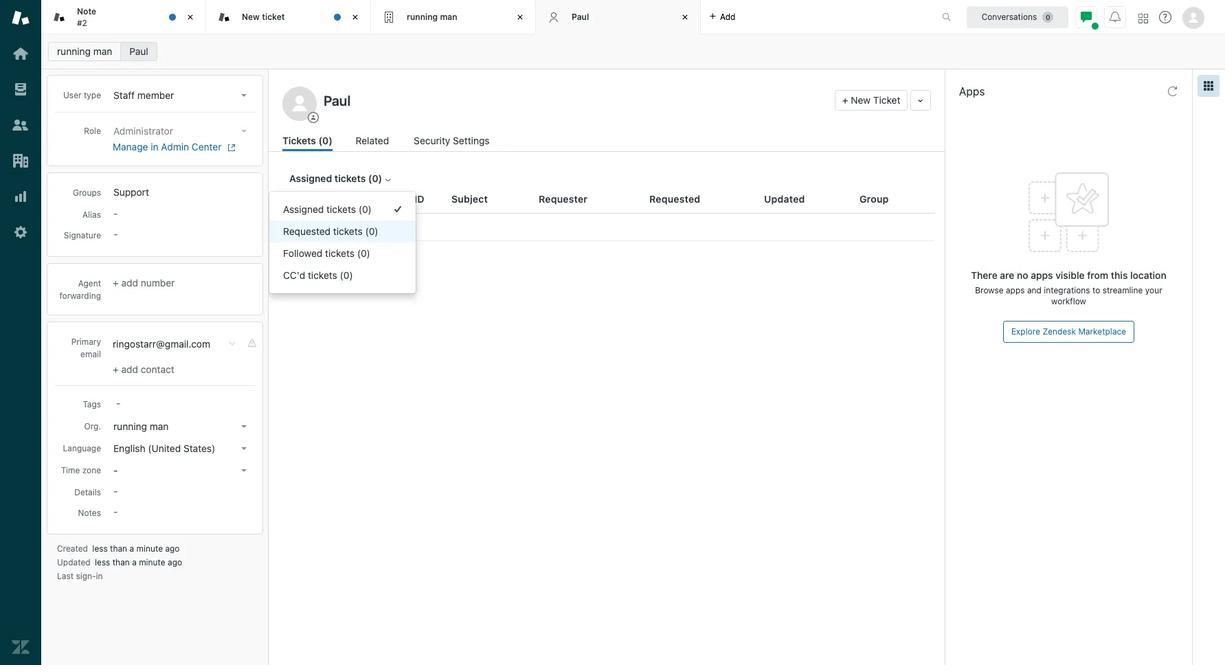 Task type: vqa. For each thing, say whether or not it's contained in the screenshot.
1st the New ticket tab from right
no



Task type: describe. For each thing, give the bounding box(es) containing it.
tags
[[83, 399, 101, 410]]

role
[[84, 126, 101, 136]]

arrow down image for man
[[241, 425, 247, 428]]

no
[[298, 221, 310, 232]]

man for running man tab
[[440, 12, 457, 22]]

requested for requested
[[649, 193, 701, 205]]

security
[[414, 135, 450, 146]]

cc'd tickets (0)
[[283, 269, 353, 281]]

tickets inside grid
[[313, 221, 342, 232]]

secondary element
[[41, 38, 1225, 65]]

get help image
[[1159, 11, 1172, 23]]

explore zendesk marketplace
[[1012, 326, 1126, 337]]

number
[[141, 277, 175, 289]]

explore zendesk marketplace button
[[1003, 321, 1135, 343]]

tickets (0)
[[282, 135, 333, 146]]

integrations
[[1044, 285, 1090, 296]]

apps image
[[1203, 80, 1214, 91]]

paul inside tab
[[572, 12, 589, 22]]

1 vertical spatial a
[[132, 557, 137, 568]]

there
[[971, 269, 998, 281]]

customers image
[[12, 116, 30, 134]]

manage in admin center link
[[113, 141, 247, 153]]

- button
[[109, 461, 252, 480]]

(0) for "cc'd tickets (0)" link
[[340, 269, 353, 281]]

manage
[[113, 141, 148, 153]]

requested for requested tickets (0)
[[283, 225, 331, 237]]

contact
[[141, 364, 174, 375]]

from
[[1087, 269, 1109, 281]]

1 vertical spatial than
[[113, 557, 130, 568]]

time zone
[[61, 465, 101, 476]]

+ add number
[[113, 277, 175, 289]]

this inside grid
[[355, 221, 371, 232]]

zone
[[82, 465, 101, 476]]

states)
[[183, 443, 215, 454]]

id
[[414, 193, 425, 205]]

subject
[[452, 193, 488, 205]]

(0) for 'requested tickets (0)' link
[[365, 225, 378, 237]]

tickets for "cc'd tickets (0)" link
[[308, 269, 337, 281]]

staff member button
[[109, 86, 252, 105]]

related link
[[356, 133, 391, 151]]

primary
[[71, 337, 101, 347]]

note
[[77, 6, 96, 17]]

running man for running man tab
[[407, 12, 457, 22]]

agent forwarding
[[59, 278, 101, 301]]

english (united states) button
[[109, 439, 252, 458]]

+ for + new ticket
[[842, 94, 848, 106]]

cc'd tickets (0) link
[[269, 265, 416, 287]]

arrow down image for (united
[[241, 447, 247, 450]]

created
[[57, 544, 88, 554]]

(0) down 'related' link
[[368, 172, 382, 184]]

updated inside grid
[[764, 193, 805, 205]]

explore
[[1012, 326, 1041, 337]]

add for add number
[[121, 277, 138, 289]]

staff member
[[113, 89, 174, 101]]

signature
[[64, 230, 101, 241]]

add for add contact
[[121, 364, 138, 375]]

visible
[[1056, 269, 1085, 281]]

conversations button
[[967, 6, 1069, 28]]

location
[[1131, 269, 1167, 281]]

-
[[113, 465, 118, 476]]

zendesk
[[1043, 326, 1076, 337]]

tabs tab list
[[41, 0, 928, 34]]

manage in admin center
[[113, 141, 222, 153]]

org.
[[84, 421, 101, 432]]

+ new ticket
[[842, 94, 901, 106]]

requester
[[539, 193, 588, 205]]

forwarding
[[59, 291, 101, 301]]

english
[[113, 443, 145, 454]]

user
[[63, 90, 81, 100]]

(0) for followed tickets (0) link
[[357, 247, 370, 259]]

requested tickets (0)
[[283, 225, 378, 237]]

running man button
[[109, 417, 252, 436]]

tickets up 'status'
[[335, 172, 366, 184]]

note #2
[[77, 6, 96, 28]]

staff
[[113, 89, 135, 101]]

apps
[[959, 85, 985, 98]]

man for running man button
[[150, 421, 169, 432]]

tickets (0) link
[[282, 133, 333, 151]]

button displays agent's chat status as online. image
[[1081, 11, 1092, 22]]

add inside add dropdown button
[[720, 11, 736, 22]]

requested tickets (0) link
[[269, 221, 416, 243]]

notifications image
[[1110, 11, 1121, 22]]

your
[[1146, 285, 1163, 296]]

settings
[[453, 135, 490, 146]]

workflow
[[1052, 296, 1086, 307]]

running for running man button
[[113, 421, 147, 432]]

reporting image
[[12, 188, 30, 205]]

streamline
[[1103, 285, 1143, 296]]

ticket inside grid
[[289, 193, 319, 205]]

paul link
[[121, 42, 157, 61]]

new ticket
[[242, 12, 285, 22]]

main element
[[0, 0, 41, 665]]

related
[[356, 135, 389, 146]]

marketplace
[[1079, 326, 1126, 337]]

are
[[1000, 269, 1015, 281]]

zendesk image
[[12, 638, 30, 656]]

followed tickets (0)
[[283, 247, 370, 259]]

new ticket tab
[[206, 0, 371, 34]]

1 vertical spatial less
[[95, 557, 110, 568]]

1 horizontal spatial in
[[151, 141, 158, 153]]

views image
[[12, 80, 30, 98]]

paul tab
[[536, 0, 701, 34]]

support
[[113, 186, 149, 198]]

details
[[74, 487, 101, 498]]

no tickets in this view
[[298, 221, 394, 232]]

add button
[[701, 0, 744, 34]]



Task type: locate. For each thing, give the bounding box(es) containing it.
2 vertical spatial in
[[96, 571, 103, 581]]

running man inside button
[[113, 421, 169, 432]]

1 horizontal spatial apps
[[1031, 269, 1053, 281]]

get started image
[[12, 45, 30, 63]]

updated inside created less than a minute ago updated less than a minute ago last sign-in
[[57, 557, 90, 568]]

arrow down image inside english (united states) button
[[241, 447, 247, 450]]

tickets
[[282, 135, 316, 146]]

2 horizontal spatial running
[[407, 12, 438, 22]]

center
[[192, 141, 222, 153]]

last
[[57, 571, 74, 581]]

0 vertical spatial apps
[[1031, 269, 1053, 281]]

grid containing ticket status
[[269, 186, 945, 665]]

arrow down image down english (united states) button
[[241, 469, 247, 472]]

paul
[[572, 12, 589, 22], [129, 45, 148, 57]]

arrow down image right states)
[[241, 447, 247, 450]]

+
[[842, 94, 848, 106], [113, 277, 119, 289], [113, 364, 119, 375]]

this inside there are no apps visible from this location browse apps and integrations to streamline your workflow
[[1111, 269, 1128, 281]]

1 horizontal spatial this
[[1111, 269, 1128, 281]]

assigned
[[289, 172, 332, 184], [283, 203, 324, 215]]

this
[[355, 221, 371, 232], [1111, 269, 1128, 281]]

arrow down image
[[241, 94, 247, 97], [241, 425, 247, 428], [241, 447, 247, 450], [241, 469, 247, 472]]

0 vertical spatial than
[[110, 544, 127, 554]]

less up sign-
[[95, 557, 110, 568]]

running man for running man button
[[113, 421, 169, 432]]

tickets down assigned tickets (0) link
[[333, 225, 363, 237]]

assigned tickets (0) link
[[269, 199, 416, 221]]

0 horizontal spatial in
[[96, 571, 103, 581]]

2 vertical spatial add
[[121, 364, 138, 375]]

security settings
[[414, 135, 490, 146]]

in right last
[[96, 571, 103, 581]]

0 vertical spatial updated
[[764, 193, 805, 205]]

member
[[137, 89, 174, 101]]

man inside "link"
[[93, 45, 112, 57]]

0 vertical spatial new
[[242, 12, 260, 22]]

(0) inside "cc'd tickets (0)" link
[[340, 269, 353, 281]]

2 close image from the left
[[513, 10, 527, 24]]

running man inside "link"
[[57, 45, 112, 57]]

1 horizontal spatial paul
[[572, 12, 589, 22]]

this left 'view'
[[355, 221, 371, 232]]

arrow down image down "-" field
[[241, 425, 247, 428]]

2 vertical spatial man
[[150, 421, 169, 432]]

view
[[374, 221, 394, 232]]

2 arrow down image from the top
[[241, 425, 247, 428]]

running man
[[407, 12, 457, 22], [57, 45, 112, 57], [113, 421, 169, 432]]

1 horizontal spatial new
[[851, 94, 871, 106]]

agent
[[78, 278, 101, 289]]

followed
[[283, 247, 323, 259]]

2 vertical spatial +
[[113, 364, 119, 375]]

add
[[720, 11, 736, 22], [121, 277, 138, 289], [121, 364, 138, 375]]

+ for + add number
[[113, 277, 119, 289]]

primary email
[[71, 337, 101, 359]]

0 horizontal spatial this
[[355, 221, 371, 232]]

0 vertical spatial paul
[[572, 12, 589, 22]]

3 arrow down image from the top
[[241, 447, 247, 450]]

(united
[[148, 443, 181, 454]]

assigned up the no
[[283, 203, 324, 215]]

ringostarr@gmail.com
[[113, 338, 210, 350]]

paul up secondary element
[[572, 12, 589, 22]]

less
[[92, 544, 108, 554], [95, 557, 110, 568]]

minute
[[136, 544, 163, 554], [139, 557, 165, 568]]

1 arrow down image from the top
[[241, 94, 247, 97]]

admin
[[161, 141, 189, 153]]

1 close image from the left
[[348, 10, 362, 24]]

+ for + add contact
[[113, 364, 119, 375]]

assigned up 'ticket status'
[[289, 172, 332, 184]]

grid
[[269, 186, 945, 665]]

1 horizontal spatial running
[[113, 421, 147, 432]]

in inside created less than a minute ago updated less than a minute ago last sign-in
[[96, 571, 103, 581]]

tickets
[[335, 172, 366, 184], [327, 203, 356, 215], [313, 221, 342, 232], [333, 225, 363, 237], [325, 247, 355, 259], [308, 269, 337, 281]]

1 horizontal spatial close image
[[678, 10, 692, 24]]

security settings link
[[414, 133, 494, 151]]

(0) inside followed tickets (0) link
[[357, 247, 370, 259]]

followed tickets (0) link
[[269, 243, 416, 265]]

man inside button
[[150, 421, 169, 432]]

administrator
[[113, 125, 173, 137]]

0 vertical spatial running man
[[407, 12, 457, 22]]

tickets down the followed tickets (0)
[[308, 269, 337, 281]]

(0) down 'requested tickets (0)' link
[[357, 247, 370, 259]]

email
[[80, 349, 101, 359]]

arrow down image inside staff member button
[[241, 94, 247, 97]]

1 vertical spatial ticket
[[289, 193, 319, 205]]

1 vertical spatial minute
[[139, 557, 165, 568]]

0 vertical spatial ago
[[165, 544, 180, 554]]

apps down no
[[1006, 285, 1025, 296]]

running inside the running man "link"
[[57, 45, 91, 57]]

tickets for assigned tickets (0) link
[[327, 203, 356, 215]]

1 vertical spatial requested
[[283, 225, 331, 237]]

0 horizontal spatial apps
[[1006, 285, 1025, 296]]

assigned tickets (0)
[[289, 172, 382, 184], [283, 203, 372, 215]]

zendesk support image
[[12, 9, 30, 27]]

arrow down image inside running man button
[[241, 425, 247, 428]]

paul up staff member
[[129, 45, 148, 57]]

requested
[[649, 193, 701, 205], [283, 225, 331, 237]]

1 vertical spatial assigned
[[283, 203, 324, 215]]

- field
[[111, 396, 252, 411]]

0 horizontal spatial close image
[[183, 10, 197, 24]]

0 horizontal spatial paul
[[129, 45, 148, 57]]

0 vertical spatial assigned tickets (0)
[[289, 172, 382, 184]]

0 horizontal spatial close image
[[348, 10, 362, 24]]

paul inside secondary element
[[129, 45, 148, 57]]

1 horizontal spatial close image
[[513, 10, 527, 24]]

arrow down image for member
[[241, 94, 247, 97]]

+ inside button
[[842, 94, 848, 106]]

running man tab
[[371, 0, 536, 34]]

(0) inside tickets (0) link
[[319, 135, 333, 146]]

(0) inside 'requested tickets (0)' link
[[365, 225, 378, 237]]

tab containing note
[[41, 0, 206, 34]]

(0) right 'tickets'
[[319, 135, 333, 146]]

tab
[[41, 0, 206, 34]]

0 vertical spatial in
[[151, 141, 158, 153]]

in up followed tickets (0) link
[[345, 221, 353, 232]]

1 horizontal spatial requested
[[649, 193, 701, 205]]

administrator button
[[109, 122, 252, 141]]

arrow down image up arrow down icon
[[241, 94, 247, 97]]

(0) up no tickets in this view
[[359, 203, 372, 215]]

(0) for assigned tickets (0) link
[[359, 203, 372, 215]]

english (united states)
[[113, 443, 215, 454]]

user type
[[63, 90, 101, 100]]

admin image
[[12, 223, 30, 241]]

0 horizontal spatial requested
[[283, 225, 331, 237]]

0 vertical spatial add
[[720, 11, 736, 22]]

there are no apps visible from this location browse apps and integrations to streamline your workflow
[[971, 269, 1167, 307]]

0 horizontal spatial man
[[93, 45, 112, 57]]

0 vertical spatial a
[[130, 544, 134, 554]]

0 horizontal spatial running man
[[57, 45, 112, 57]]

0 vertical spatial assigned
[[289, 172, 332, 184]]

browse
[[975, 285, 1004, 296]]

1 vertical spatial running man
[[57, 45, 112, 57]]

(0) down assigned tickets (0) link
[[365, 225, 378, 237]]

close image inside paul tab
[[678, 10, 692, 24]]

ticket inside button
[[873, 94, 901, 106]]

ticket status
[[289, 193, 351, 205]]

new inside tab
[[242, 12, 260, 22]]

1 vertical spatial paul
[[129, 45, 148, 57]]

to
[[1093, 285, 1100, 296]]

1 vertical spatial in
[[345, 221, 353, 232]]

running inside running man button
[[113, 421, 147, 432]]

than
[[110, 544, 127, 554], [113, 557, 130, 568]]

tickets down 'requested tickets (0)' link
[[325, 247, 355, 259]]

2 vertical spatial running man
[[113, 421, 169, 432]]

in inside grid
[[345, 221, 353, 232]]

4 arrow down image from the top
[[241, 469, 247, 472]]

2 close image from the left
[[678, 10, 692, 24]]

0 horizontal spatial updated
[[57, 557, 90, 568]]

sign-
[[76, 571, 96, 581]]

+ add contact
[[113, 364, 174, 375]]

1 vertical spatial running
[[57, 45, 91, 57]]

1 horizontal spatial updated
[[764, 193, 805, 205]]

apps up 'and'
[[1031, 269, 1053, 281]]

tickets for 'requested tickets (0)' link
[[333, 225, 363, 237]]

less right created
[[92, 544, 108, 554]]

0 vertical spatial +
[[842, 94, 848, 106]]

in down administrator
[[151, 141, 158, 153]]

0 horizontal spatial ticket
[[289, 193, 319, 205]]

close image inside tab
[[183, 10, 197, 24]]

1 vertical spatial new
[[851, 94, 871, 106]]

notes
[[78, 508, 101, 518]]

2 horizontal spatial in
[[345, 221, 353, 232]]

assigned tickets (0) up 'status'
[[289, 172, 382, 184]]

close image inside new ticket tab
[[348, 10, 362, 24]]

updated
[[764, 193, 805, 205], [57, 557, 90, 568]]

1 vertical spatial add
[[121, 277, 138, 289]]

0 vertical spatial minute
[[136, 544, 163, 554]]

1 vertical spatial man
[[93, 45, 112, 57]]

cc'd
[[283, 269, 305, 281]]

1 vertical spatial +
[[113, 277, 119, 289]]

this up streamline
[[1111, 269, 1128, 281]]

1 close image from the left
[[183, 10, 197, 24]]

running
[[407, 12, 438, 22], [57, 45, 91, 57], [113, 421, 147, 432]]

(0) down followed tickets (0) link
[[340, 269, 353, 281]]

0 vertical spatial requested
[[649, 193, 701, 205]]

tickets up no tickets in this view
[[327, 203, 356, 215]]

requested inside grid
[[649, 193, 701, 205]]

1 horizontal spatial ticket
[[873, 94, 901, 106]]

man
[[440, 12, 457, 22], [93, 45, 112, 57], [150, 421, 169, 432]]

2 horizontal spatial man
[[440, 12, 457, 22]]

tickets for followed tickets (0) link
[[325, 247, 355, 259]]

running inside running man tab
[[407, 12, 438, 22]]

close image inside running man tab
[[513, 10, 527, 24]]

new inside button
[[851, 94, 871, 106]]

1 vertical spatial apps
[[1006, 285, 1025, 296]]

(0) inside assigned tickets (0) link
[[359, 203, 372, 215]]

man inside tab
[[440, 12, 457, 22]]

status
[[321, 193, 351, 205]]

0 horizontal spatial new
[[242, 12, 260, 22]]

1 horizontal spatial running man
[[113, 421, 169, 432]]

0 vertical spatial this
[[355, 221, 371, 232]]

language
[[63, 443, 101, 454]]

close image
[[183, 10, 197, 24], [678, 10, 692, 24]]

arrow down image inside - button
[[241, 469, 247, 472]]

created less than a minute ago updated less than a minute ago last sign-in
[[57, 544, 182, 581]]

time
[[61, 465, 80, 476]]

arrow down image
[[241, 130, 247, 133]]

1 vertical spatial ago
[[168, 557, 182, 568]]

and
[[1027, 285, 1042, 296]]

1 vertical spatial this
[[1111, 269, 1128, 281]]

ticket
[[873, 94, 901, 106], [289, 193, 319, 205]]

running man link
[[48, 42, 121, 61]]

0 vertical spatial ticket
[[873, 94, 901, 106]]

0 vertical spatial man
[[440, 12, 457, 22]]

ticket
[[262, 12, 285, 22]]

0 horizontal spatial running
[[57, 45, 91, 57]]

ago
[[165, 544, 180, 554], [168, 557, 182, 568]]

running for running man tab
[[407, 12, 438, 22]]

organizations image
[[12, 152, 30, 170]]

1 vertical spatial updated
[[57, 557, 90, 568]]

assigned tickets (0) up requested tickets (0)
[[283, 203, 372, 215]]

None text field
[[320, 90, 829, 111]]

#2
[[77, 18, 87, 28]]

new
[[242, 12, 260, 22], [851, 94, 871, 106]]

+ new ticket button
[[835, 90, 908, 111]]

no
[[1017, 269, 1029, 281]]

conversations
[[982, 11, 1037, 22]]

tickets right the no
[[313, 221, 342, 232]]

groups
[[73, 188, 101, 198]]

2 horizontal spatial running man
[[407, 12, 457, 22]]

0 vertical spatial running
[[407, 12, 438, 22]]

running man inside tab
[[407, 12, 457, 22]]

0 vertical spatial less
[[92, 544, 108, 554]]

close image
[[348, 10, 362, 24], [513, 10, 527, 24]]

group
[[860, 193, 889, 205]]

2 vertical spatial running
[[113, 421, 147, 432]]

zendesk products image
[[1139, 13, 1148, 23]]

1 vertical spatial assigned tickets (0)
[[283, 203, 372, 215]]

1 horizontal spatial man
[[150, 421, 169, 432]]

type
[[84, 90, 101, 100]]



